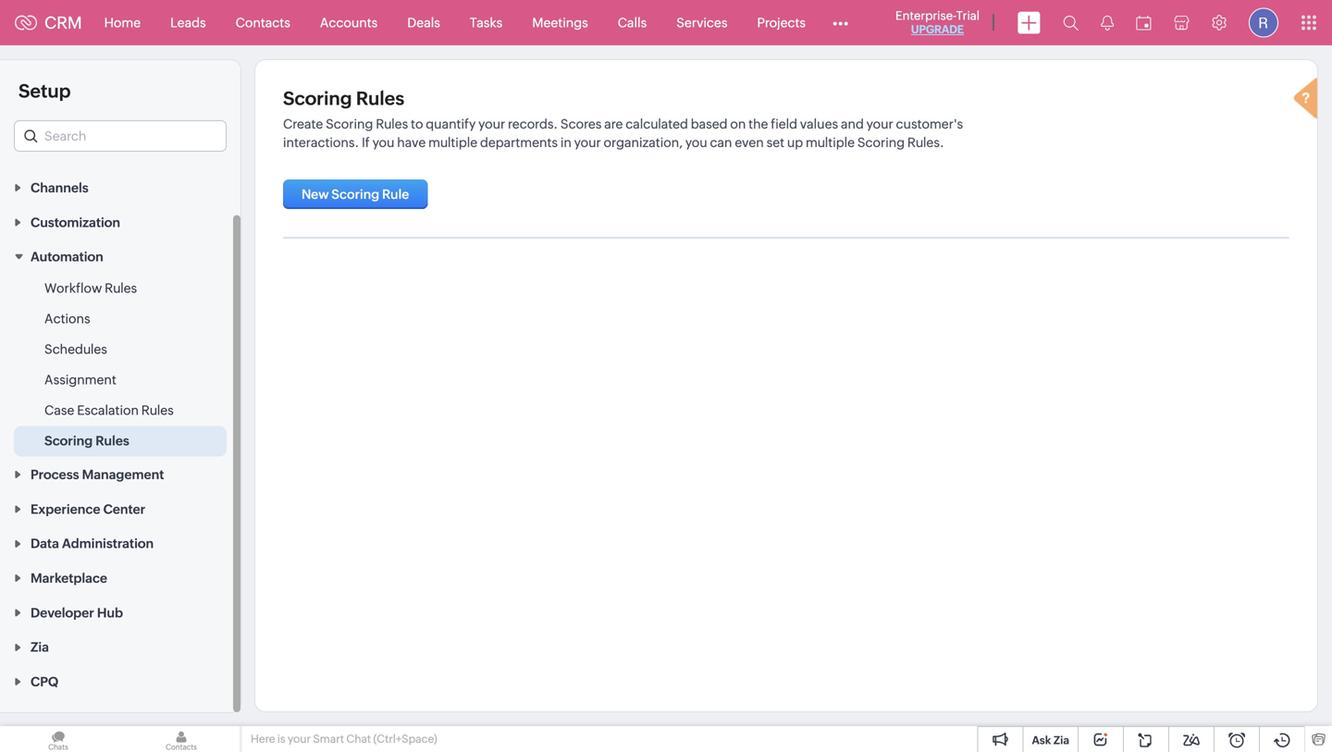 Task type: locate. For each thing, give the bounding box(es) containing it.
contacts link
[[221, 0, 305, 45]]

zia inside dropdown button
[[31, 640, 49, 655]]

zia
[[31, 640, 49, 655], [1054, 734, 1070, 747]]

crm
[[44, 13, 82, 32]]

0 horizontal spatial zia
[[31, 640, 49, 655]]

management
[[82, 467, 164, 482]]

data
[[31, 537, 59, 551]]

scoring
[[283, 88, 352, 109], [326, 117, 373, 131], [858, 135, 905, 150], [332, 187, 380, 202], [44, 434, 93, 449]]

crm link
[[15, 13, 82, 32]]

contacts
[[236, 15, 290, 30]]

1 horizontal spatial you
[[686, 135, 708, 150]]

scoring rules
[[283, 88, 405, 109], [44, 434, 129, 449]]

rules.
[[908, 135, 945, 150]]

case escalation rules link
[[44, 401, 174, 420]]

leads link
[[156, 0, 221, 45]]

you right if
[[373, 135, 395, 150]]

are
[[605, 117, 623, 131]]

workflow
[[44, 281, 102, 296]]

None field
[[14, 120, 227, 152]]

multiple
[[429, 135, 478, 150], [806, 135, 855, 150]]

zia right ask
[[1054, 734, 1070, 747]]

scoring down case on the bottom
[[44, 434, 93, 449]]

services
[[677, 15, 728, 30]]

have
[[397, 135, 426, 150]]

deals
[[408, 15, 440, 30]]

1 horizontal spatial zia
[[1054, 734, 1070, 747]]

experience center
[[31, 502, 145, 517]]

profile image
[[1250, 8, 1279, 37]]

ask
[[1032, 734, 1052, 747]]

0 vertical spatial zia
[[31, 640, 49, 655]]

and
[[841, 117, 864, 131]]

create
[[283, 117, 323, 131]]

rules down automation dropdown button
[[105, 281, 137, 296]]

0 horizontal spatial scoring rules
[[44, 434, 129, 449]]

scoring inside button
[[332, 187, 380, 202]]

signals element
[[1090, 0, 1126, 45]]

2 multiple from the left
[[806, 135, 855, 150]]

rules
[[356, 88, 405, 109], [376, 117, 408, 131], [105, 281, 137, 296], [141, 403, 174, 418], [96, 434, 129, 449]]

scoring rules up create
[[283, 88, 405, 109]]

projects
[[758, 15, 806, 30]]

multiple down quantify on the top left
[[429, 135, 478, 150]]

new scoring rule
[[302, 187, 409, 202]]

tasks link
[[455, 0, 518, 45]]

projects link
[[743, 0, 821, 45]]

search image
[[1064, 15, 1079, 31]]

customer's
[[896, 117, 964, 131]]

new scoring rule button
[[283, 180, 428, 209]]

automation
[[31, 250, 103, 264]]

you down based
[[686, 135, 708, 150]]

customization
[[31, 215, 120, 230]]

cpq button
[[0, 664, 241, 699]]

rules left to
[[376, 117, 408, 131]]

customization button
[[0, 205, 241, 239]]

scoring left rule
[[332, 187, 380, 202]]

multiple down "values" at right top
[[806, 135, 855, 150]]

0 horizontal spatial multiple
[[429, 135, 478, 150]]

1 vertical spatial zia
[[1054, 734, 1070, 747]]

0 horizontal spatial you
[[373, 135, 395, 150]]

1 you from the left
[[373, 135, 395, 150]]

scoring rules up process management
[[44, 434, 129, 449]]

Other Modules field
[[821, 8, 861, 37]]

workflow rules
[[44, 281, 137, 296]]

marketplace button
[[0, 561, 241, 595]]

rule
[[382, 187, 409, 202]]

1 multiple from the left
[[429, 135, 478, 150]]

chat
[[347, 733, 371, 746]]

1 horizontal spatial multiple
[[806, 135, 855, 150]]

your down scores
[[574, 135, 601, 150]]

can
[[710, 135, 733, 150]]

you
[[373, 135, 395, 150], [686, 135, 708, 150]]

scoring rules link
[[44, 432, 129, 450]]

data administration button
[[0, 526, 241, 561]]

even
[[735, 135, 764, 150]]

scores
[[561, 117, 602, 131]]

1 vertical spatial scoring rules
[[44, 434, 129, 449]]

case escalation rules
[[44, 403, 174, 418]]

smart
[[313, 733, 344, 746]]

leads
[[170, 15, 206, 30]]

1 horizontal spatial scoring rules
[[283, 88, 405, 109]]

your
[[479, 117, 506, 131], [867, 117, 894, 131], [574, 135, 601, 150], [288, 733, 311, 746]]

automation button
[[0, 239, 241, 274]]

services link
[[662, 0, 743, 45]]

zia up cpq
[[31, 640, 49, 655]]



Task type: describe. For each thing, give the bounding box(es) containing it.
up
[[788, 135, 804, 150]]

escalation
[[77, 403, 139, 418]]

create scoring rules to quantify your records. scores are calculated based on the field values and your customer's interactions. if you have multiple departments in your organization, you can even set up multiple scoring rules.
[[283, 117, 964, 150]]

developer hub button
[[0, 595, 241, 630]]

rules inside 'link'
[[105, 281, 137, 296]]

calendar image
[[1137, 15, 1152, 30]]

logo image
[[15, 15, 37, 30]]

the
[[749, 117, 769, 131]]

records.
[[508, 117, 558, 131]]

rules inside create scoring rules to quantify your records. scores are calculated based on the field values and your customer's interactions. if you have multiple departments in your organization, you can even set up multiple scoring rules.
[[376, 117, 408, 131]]

automation region
[[0, 274, 241, 457]]

scoring rules inside automation region
[[44, 434, 129, 449]]

actions
[[44, 312, 90, 326]]

Search text field
[[15, 121, 226, 151]]

signals image
[[1101, 15, 1114, 31]]

process
[[31, 467, 79, 482]]

2 you from the left
[[686, 135, 708, 150]]

if
[[362, 135, 370, 150]]

interactions.
[[283, 135, 359, 150]]

scoring up create
[[283, 88, 352, 109]]

actions link
[[44, 310, 90, 328]]

new
[[302, 187, 329, 202]]

0 vertical spatial scoring rules
[[283, 88, 405, 109]]

workflow rules link
[[44, 279, 137, 298]]

deals link
[[393, 0, 455, 45]]

upgrade
[[912, 23, 965, 36]]

assignment
[[44, 373, 116, 388]]

accounts link
[[305, 0, 393, 45]]

experience
[[31, 502, 100, 517]]

scoring inside automation region
[[44, 434, 93, 449]]

data administration
[[31, 537, 154, 551]]

set
[[767, 135, 785, 150]]

home
[[104, 15, 141, 30]]

meetings
[[532, 15, 588, 30]]

developer
[[31, 606, 94, 620]]

is
[[278, 733, 286, 746]]

scoring up if
[[326, 117, 373, 131]]

case
[[44, 403, 74, 418]]

departments
[[480, 135, 558, 150]]

channels button
[[0, 170, 241, 205]]

your up departments
[[479, 117, 506, 131]]

calls link
[[603, 0, 662, 45]]

rules down the "case escalation rules" on the left of the page
[[96, 434, 129, 449]]

ask zia
[[1032, 734, 1070, 747]]

cpq
[[31, 675, 58, 690]]

trial
[[957, 9, 980, 23]]

marketplace
[[31, 571, 107, 586]]

schedules link
[[44, 340, 107, 359]]

help image
[[1290, 75, 1327, 125]]

based
[[691, 117, 728, 131]]

zia button
[[0, 630, 241, 664]]

in
[[561, 135, 572, 150]]

organization,
[[604, 135, 683, 150]]

process management button
[[0, 457, 241, 492]]

rules up if
[[356, 88, 405, 109]]

experience center button
[[0, 492, 241, 526]]

quantify
[[426, 117, 476, 131]]

to
[[411, 117, 423, 131]]

schedules
[[44, 342, 107, 357]]

meetings link
[[518, 0, 603, 45]]

your right is
[[288, 733, 311, 746]]

accounts
[[320, 15, 378, 30]]

here
[[251, 733, 275, 746]]

assignment link
[[44, 371, 116, 389]]

setup
[[19, 81, 71, 102]]

profile element
[[1238, 0, 1290, 45]]

developer hub
[[31, 606, 123, 620]]

process management
[[31, 467, 164, 482]]

administration
[[62, 537, 154, 551]]

here is your smart chat (ctrl+space)
[[251, 733, 438, 746]]

(ctrl+space)
[[374, 733, 438, 746]]

calculated
[[626, 117, 689, 131]]

create menu element
[[1007, 0, 1052, 45]]

contacts image
[[123, 727, 240, 753]]

rules right escalation
[[141, 403, 174, 418]]

enterprise-
[[896, 9, 957, 23]]

home link
[[89, 0, 156, 45]]

center
[[103, 502, 145, 517]]

values
[[801, 117, 839, 131]]

calls
[[618, 15, 647, 30]]

your right and
[[867, 117, 894, 131]]

search element
[[1052, 0, 1090, 45]]

channels
[[31, 180, 89, 195]]

hub
[[97, 606, 123, 620]]

enterprise-trial upgrade
[[896, 9, 980, 36]]

scoring down and
[[858, 135, 905, 150]]

tasks
[[470, 15, 503, 30]]

on
[[731, 117, 746, 131]]

chats image
[[0, 727, 117, 753]]

field
[[771, 117, 798, 131]]

create menu image
[[1018, 12, 1041, 34]]



Task type: vqa. For each thing, say whether or not it's contained in the screenshot.
Deals
yes



